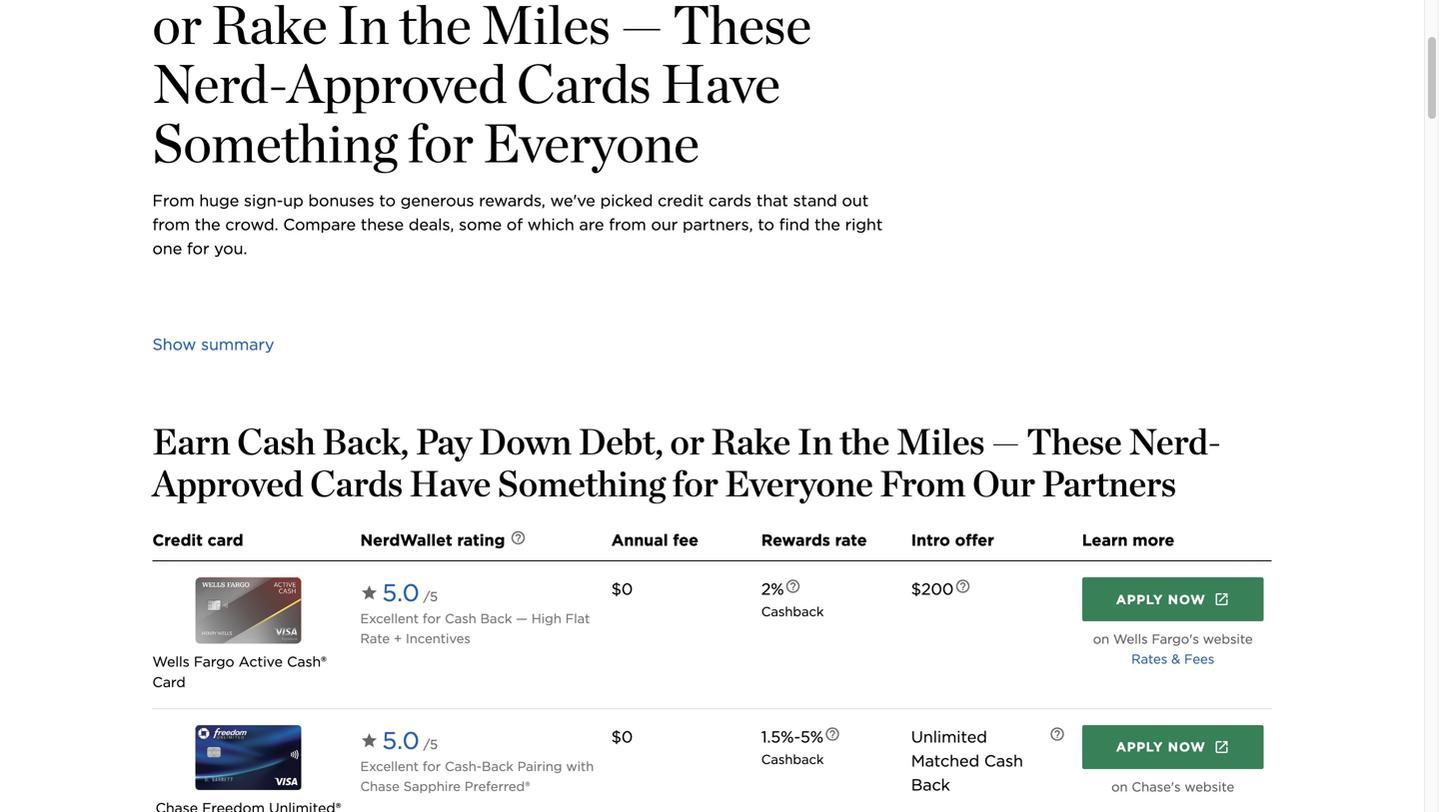 Task type: describe. For each thing, give the bounding box(es) containing it.
rates & fees link
[[1131, 652, 1214, 667]]

1 vertical spatial website
[[1185, 779, 1234, 795]]

back for 1.5%-5%
[[482, 759, 513, 774]]

5%
[[800, 727, 824, 747]]

preferred®
[[465, 779, 530, 794]]

cash-back pairing with chase sapphire preferred®
[[360, 759, 594, 794]]

rewards rate
[[761, 531, 867, 550]]

show summary
[[152, 335, 274, 354]]

$200
[[911, 580, 954, 599]]

debt,
[[578, 420, 663, 463]]

in
[[797, 420, 833, 463]]

+
[[394, 631, 402, 647]]

earn
[[152, 420, 230, 463]]

cash-
[[445, 759, 482, 774]]

for up sapphire on the bottom
[[423, 759, 441, 774]]

cash inside earn cash back, pay down debt, or rake in the miles — these nerd- approved cards have something for everyone from our partners
[[237, 420, 315, 463]]

are
[[579, 215, 604, 234]]

annual
[[611, 531, 668, 550]]

wells inside on wells fargo's website rates & fees
[[1113, 632, 1148, 647]]

1.5%-5%
[[761, 727, 824, 747]]

for up incentives
[[423, 611, 441, 627]]

2%
[[761, 580, 784, 599]]

apply now link for unlimited matched cash back
[[1082, 725, 1264, 769]]

for inside earn cash back, pay down debt, or rake in the miles — these nerd- approved cards have something for everyone from our partners
[[672, 462, 718, 505]]

nerdwallet rating
[[360, 531, 505, 550]]

that
[[756, 191, 788, 210]]

apply for unlimited matched cash back
[[1116, 740, 1163, 755]]

rate
[[360, 631, 390, 647]]

cash®
[[287, 654, 327, 671]]

we've
[[550, 191, 595, 210]]

matched
[[911, 751, 979, 771]]

apply for $200
[[1116, 592, 1163, 607]]

the down stand
[[815, 215, 840, 234]]

nerdwallet
[[360, 531, 452, 550]]

rating
[[457, 531, 505, 550]]

learn
[[1082, 531, 1128, 550]]

5.0 for 1.5%-5%
[[382, 726, 419, 755]]

these
[[361, 215, 404, 234]]

$0 for 2%
[[611, 580, 633, 599]]

chase's
[[1132, 779, 1181, 795]]

fargo
[[194, 654, 234, 671]]

rewards,
[[479, 191, 545, 210]]

the inside earn cash back, pay down debt, or rake in the miles — these nerd- approved cards have something for everyone from our partners
[[839, 420, 890, 463]]

show
[[152, 335, 196, 354]]

cards
[[310, 462, 403, 505]]

excellent for 2%
[[360, 611, 419, 627]]

everyone
[[725, 462, 873, 505]]

back for 2%
[[480, 611, 512, 627]]

back inside 'unlimited matched cash back'
[[911, 775, 950, 795]]

have
[[409, 462, 491, 505]]

cashback for 1.5%-5%
[[761, 752, 824, 767]]

high
[[532, 611, 561, 627]]

more
[[1133, 531, 1175, 550]]

you.
[[214, 239, 247, 258]]

card
[[152, 674, 186, 691]]

apply now link for $200
[[1082, 578, 1264, 622]]

chase freedom unlimited® image image
[[195, 725, 301, 791]]

5.0 /5 for 2%
[[382, 579, 438, 608]]

sign-
[[244, 191, 283, 210]]

sapphire
[[403, 779, 461, 794]]

miles
[[896, 420, 985, 463]]

rewards
[[761, 531, 830, 550]]

intro offer details image
[[955, 579, 971, 595]]

incentives
[[406, 631, 471, 647]]

find
[[779, 215, 810, 234]]

fee
[[673, 531, 698, 550]]

partners
[[1042, 462, 1176, 505]]

one
[[152, 239, 182, 258]]

1.5%-
[[761, 727, 800, 747]]

unlimited
[[911, 727, 987, 747]]

intro offer details image
[[1049, 726, 1065, 742]]

pairing
[[517, 759, 562, 774]]

crowd.
[[225, 215, 278, 234]]

approved
[[152, 462, 303, 505]]

back,
[[322, 420, 409, 463]]

credit card
[[152, 531, 243, 550]]

/5 for 1.5%-5%
[[423, 737, 438, 752]]

annual fee
[[611, 531, 698, 550]]

chase
[[360, 779, 400, 794]]

excellent for 1.5%-5%
[[360, 759, 419, 774]]

website inside on wells fargo's website rates & fees
[[1203, 632, 1253, 647]]

of
[[507, 215, 523, 234]]

credit
[[658, 191, 704, 210]]



Task type: vqa. For each thing, say whether or not it's contained in the screenshot.
Apply Now to the top
yes



Task type: locate. For each thing, give the bounding box(es) containing it.
— inside earn cash back, pay down debt, or rake in the miles — these nerd- approved cards have something for everyone from our partners
[[992, 420, 1020, 463]]

1 vertical spatial $0
[[611, 727, 633, 747]]

our
[[651, 215, 678, 234]]

intro offer
[[911, 531, 994, 550]]

from left huge
[[152, 191, 195, 210]]

with
[[566, 759, 594, 774]]

1 horizontal spatial from
[[880, 462, 966, 505]]

0 horizontal spatial on
[[1093, 632, 1109, 647]]

0 horizontal spatial wells
[[152, 654, 190, 671]]

0 vertical spatial apply now link
[[1082, 578, 1264, 622]]

now up on chase's website
[[1168, 740, 1206, 755]]

apply now
[[1116, 592, 1206, 607], [1116, 740, 1206, 755]]

rake
[[711, 420, 790, 463]]

something
[[498, 462, 665, 505]]

/5 up incentives
[[423, 589, 438, 605]]

cards
[[709, 191, 752, 210]]

on inside on wells fargo's website rates & fees
[[1093, 632, 1109, 647]]

1 vertical spatial from
[[880, 462, 966, 505]]

5.0
[[382, 579, 419, 608], [382, 726, 419, 755]]

reward rate details image right 2%
[[785, 579, 801, 595]]

0 horizontal spatial to
[[379, 191, 396, 210]]

reward rate details image right 5%
[[825, 726, 841, 742]]

apply now for unlimited matched cash back
[[1116, 740, 1206, 755]]

wells inside wells fargo active cash® card
[[152, 654, 190, 671]]

— inside cash back — high flat rate + incentives
[[516, 611, 528, 627]]

5.0 /5 for 1.5%-5%
[[382, 726, 438, 755]]

on for on wells fargo's website rates & fees
[[1093, 632, 1109, 647]]

— left high
[[516, 611, 528, 627]]

from up one
[[152, 215, 190, 234]]

the right in
[[839, 420, 890, 463]]

back inside cash back — high flat rate + incentives
[[480, 611, 512, 627]]

from huge sign-up bonuses to generous rewards, we've picked credit cards that stand out from the crowd. compare these deals, some of which are from our partners, to find the right one for you.
[[152, 191, 883, 258]]

now up "fargo's"
[[1168, 592, 1206, 607]]

cashback for 2%
[[761, 604, 824, 620]]

summary
[[201, 335, 274, 354]]

0 vertical spatial from
[[152, 191, 195, 210]]

/5 for 2%
[[423, 589, 438, 605]]

0 horizontal spatial —
[[516, 611, 528, 627]]

1 from from the left
[[152, 215, 190, 234]]

excellent for up chase at the left
[[360, 759, 445, 774]]

which
[[528, 215, 574, 234]]

back left high
[[480, 611, 512, 627]]

cash inside cash back — high flat rate + incentives
[[445, 611, 476, 627]]

1 apply now from the top
[[1116, 592, 1206, 607]]

apply now for $200
[[1116, 592, 1206, 607]]

1 apply now link from the top
[[1082, 578, 1264, 622]]

for up fee
[[672, 462, 718, 505]]

cash inside 'unlimited matched cash back'
[[984, 751, 1023, 771]]

to up these
[[379, 191, 396, 210]]

1 vertical spatial /5
[[423, 737, 438, 752]]

apply now link
[[1082, 578, 1264, 622], [1082, 725, 1264, 769]]

pay
[[416, 420, 472, 463]]

1 vertical spatial wells
[[152, 654, 190, 671]]

cashback
[[761, 604, 824, 620], [761, 752, 824, 767]]

0 vertical spatial cash
[[237, 420, 315, 463]]

apply now link up on chase's website
[[1082, 725, 1264, 769]]

2 apply now link from the top
[[1082, 725, 1264, 769]]

credit
[[152, 531, 203, 550]]

for right one
[[187, 239, 209, 258]]

0 vertical spatial 5.0 /5
[[382, 579, 438, 608]]

&
[[1171, 652, 1180, 667]]

excellent up chase at the left
[[360, 759, 419, 774]]

from inside earn cash back, pay down debt, or rake in the miles — these nerd- approved cards have something for everyone from our partners
[[880, 462, 966, 505]]

2 vertical spatial cash
[[984, 751, 1023, 771]]

1 vertical spatial now
[[1168, 740, 1206, 755]]

wells up card
[[152, 654, 190, 671]]

1 vertical spatial —
[[516, 611, 528, 627]]

0 vertical spatial cashback
[[761, 604, 824, 620]]

on wells fargo's website rates & fees
[[1093, 632, 1253, 667]]

5.0 /5 up sapphire on the bottom
[[382, 726, 438, 755]]

partners,
[[683, 215, 753, 234]]

for inside from huge sign-up bonuses to generous rewards, we've picked credit cards that stand out from the crowd. compare these deals, some of which are from our partners, to find the right one for you.
[[187, 239, 209, 258]]

excellent for
[[360, 611, 445, 627], [360, 759, 445, 774]]

picked
[[600, 191, 653, 210]]

excellent
[[360, 611, 419, 627], [360, 759, 419, 774]]

fees
[[1184, 652, 1214, 667]]

on left chase's
[[1111, 779, 1128, 795]]

1 /5 from the top
[[423, 589, 438, 605]]

card
[[207, 531, 243, 550]]

intro
[[911, 531, 950, 550]]

from down picked
[[609, 215, 646, 234]]

0 horizontal spatial from
[[152, 191, 195, 210]]

unlimited matched cash back
[[911, 727, 1023, 795]]

1 horizontal spatial from
[[609, 215, 646, 234]]

0 vertical spatial 5.0
[[382, 579, 419, 608]]

down
[[479, 420, 572, 463]]

cashback down 2%
[[761, 604, 824, 620]]

cashback down 1.5%-5%
[[761, 752, 824, 767]]

reward rate details image
[[785, 579, 801, 595], [825, 726, 841, 742]]

$0 for 1.5%-5%
[[611, 727, 633, 747]]

0 vertical spatial on
[[1093, 632, 1109, 647]]

2 $0 from the top
[[611, 727, 633, 747]]

1 vertical spatial apply now
[[1116, 740, 1206, 755]]

show summary button
[[152, 313, 1272, 377]]

1 vertical spatial reward rate details image
[[825, 726, 841, 742]]

1 horizontal spatial cash
[[445, 611, 476, 627]]

deals,
[[409, 215, 454, 234]]

apply now link up "fargo's"
[[1082, 578, 1264, 622]]

/5 up sapphire on the bottom
[[423, 737, 438, 752]]

5.0 /5
[[382, 579, 438, 608], [382, 726, 438, 755]]

2 cashback from the top
[[761, 752, 824, 767]]

wells fargo active cash® card image image
[[195, 578, 301, 644]]

1 horizontal spatial to
[[758, 215, 774, 234]]

bonuses
[[308, 191, 374, 210]]

up
[[283, 191, 304, 210]]

1 $0 from the top
[[611, 580, 633, 599]]

1 horizontal spatial on
[[1111, 779, 1128, 795]]

apply now up "fargo's"
[[1116, 592, 1206, 607]]

rate
[[835, 531, 867, 550]]

1 vertical spatial excellent for
[[360, 759, 445, 774]]

— right miles
[[992, 420, 1020, 463]]

nerd-
[[1129, 420, 1221, 463]]

1 vertical spatial apply
[[1116, 740, 1163, 755]]

1 5.0 /5 from the top
[[382, 579, 438, 608]]

2 apply from the top
[[1116, 740, 1163, 755]]

apply
[[1116, 592, 1163, 607], [1116, 740, 1163, 755]]

website up fees
[[1203, 632, 1253, 647]]

1 vertical spatial apply now link
[[1082, 725, 1264, 769]]

right
[[845, 215, 883, 234]]

1 now from the top
[[1168, 592, 1206, 607]]

1 horizontal spatial wells
[[1113, 632, 1148, 647]]

1 vertical spatial back
[[482, 759, 513, 774]]

1 horizontal spatial —
[[992, 420, 1020, 463]]

2 5.0 /5 from the top
[[382, 726, 438, 755]]

1 vertical spatial 5.0 /5
[[382, 726, 438, 755]]

1 vertical spatial on
[[1111, 779, 1128, 795]]

the down huge
[[195, 215, 220, 234]]

0 vertical spatial apply now
[[1116, 592, 1206, 607]]

2 excellent for from the top
[[360, 759, 445, 774]]

5.0 up +
[[382, 579, 419, 608]]

2 apply now from the top
[[1116, 740, 1206, 755]]

5.0 up chase at the left
[[382, 726, 419, 755]]

1 excellent from the top
[[360, 611, 419, 627]]

offer
[[955, 531, 994, 550]]

excellent for for 1.5%-5%
[[360, 759, 445, 774]]

on left "fargo's"
[[1093, 632, 1109, 647]]

now for unlimited matched cash back
[[1168, 740, 1206, 755]]

on for on chase's website
[[1111, 779, 1128, 795]]

1 vertical spatial to
[[758, 215, 774, 234]]

huge
[[199, 191, 239, 210]]

1 5.0 from the top
[[382, 579, 419, 608]]

generous
[[400, 191, 474, 210]]

1 horizontal spatial reward rate details image
[[825, 726, 841, 742]]

2 horizontal spatial cash
[[984, 751, 1023, 771]]

how are nerdwallet's ratings determined? image
[[510, 530, 526, 546]]

learn more
[[1082, 531, 1175, 550]]

5.0 /5 up +
[[382, 579, 438, 608]]

back up preferred®
[[482, 759, 513, 774]]

5.0 for 2%
[[382, 579, 419, 608]]

from
[[152, 215, 190, 234], [609, 215, 646, 234]]

wells fargo active cash® card
[[152, 654, 327, 691]]

0 vertical spatial excellent for
[[360, 611, 445, 627]]

0 horizontal spatial reward rate details image
[[785, 579, 801, 595]]

apply now up chase's
[[1116, 740, 1206, 755]]

cash
[[237, 420, 315, 463], [445, 611, 476, 627], [984, 751, 1023, 771]]

2 excellent from the top
[[360, 759, 419, 774]]

0 vertical spatial back
[[480, 611, 512, 627]]

1 vertical spatial excellent
[[360, 759, 419, 774]]

website right chase's
[[1185, 779, 1234, 795]]

wells
[[1113, 632, 1148, 647], [152, 654, 190, 671]]

—
[[992, 420, 1020, 463], [516, 611, 528, 627]]

1 excellent for from the top
[[360, 611, 445, 627]]

excellent for up +
[[360, 611, 445, 627]]

cash back — high flat rate + incentives
[[360, 611, 590, 647]]

2 /5 from the top
[[423, 737, 438, 752]]

some
[[459, 215, 502, 234]]

cash right earn
[[237, 420, 315, 463]]

back down matched
[[911, 775, 950, 795]]

compare
[[283, 215, 356, 234]]

apply up "fargo's"
[[1116, 592, 1163, 607]]

apply up chase's
[[1116, 740, 1163, 755]]

cash up incentives
[[445, 611, 476, 627]]

0 horizontal spatial cash
[[237, 420, 315, 463]]

2 vertical spatial back
[[911, 775, 950, 795]]

0 vertical spatial apply
[[1116, 592, 1163, 607]]

or
[[670, 420, 704, 463]]

wells up the rates at the bottom right
[[1113, 632, 1148, 647]]

rates
[[1131, 652, 1167, 667]]

0 vertical spatial now
[[1168, 592, 1206, 607]]

fargo's
[[1152, 632, 1199, 647]]

on chase's website
[[1111, 779, 1234, 795]]

reward rate details image for 1.5%-5%
[[825, 726, 841, 742]]

to down that
[[758, 215, 774, 234]]

0 vertical spatial website
[[1203, 632, 1253, 647]]

these
[[1027, 420, 1122, 463]]

0 vertical spatial reward rate details image
[[785, 579, 801, 595]]

flat
[[565, 611, 590, 627]]

/5
[[423, 589, 438, 605], [423, 737, 438, 752]]

earn cash back, pay down debt, or rake in the miles — these nerd- approved cards have something for everyone from our partners
[[152, 420, 1221, 505]]

from inside from huge sign-up bonuses to generous rewards, we've picked credit cards that stand out from the crowd. compare these deals, some of which are from our partners, to find the right one for you.
[[152, 191, 195, 210]]

0 vertical spatial wells
[[1113, 632, 1148, 647]]

stand
[[793, 191, 837, 210]]

1 apply from the top
[[1116, 592, 1163, 607]]

1 vertical spatial cashback
[[761, 752, 824, 767]]

2 5.0 from the top
[[382, 726, 419, 755]]

0 vertical spatial —
[[992, 420, 1020, 463]]

0 vertical spatial /5
[[423, 589, 438, 605]]

now
[[1168, 592, 1206, 607], [1168, 740, 1206, 755]]

0 vertical spatial to
[[379, 191, 396, 210]]

excellent up +
[[360, 611, 419, 627]]

0 horizontal spatial from
[[152, 215, 190, 234]]

from up intro
[[880, 462, 966, 505]]

1 cashback from the top
[[761, 604, 824, 620]]

excellent for for 2%
[[360, 611, 445, 627]]

active
[[239, 654, 283, 671]]

1 vertical spatial cash
[[445, 611, 476, 627]]

0 vertical spatial excellent
[[360, 611, 419, 627]]

now for $200
[[1168, 592, 1206, 607]]

2 from from the left
[[609, 215, 646, 234]]

back inside cash-back pairing with chase sapphire preferred®
[[482, 759, 513, 774]]

0 vertical spatial $0
[[611, 580, 633, 599]]

reward rate details image for 2%
[[785, 579, 801, 595]]

2 now from the top
[[1168, 740, 1206, 755]]

cash right matched
[[984, 751, 1023, 771]]

our
[[972, 462, 1035, 505]]

1 vertical spatial 5.0
[[382, 726, 419, 755]]



